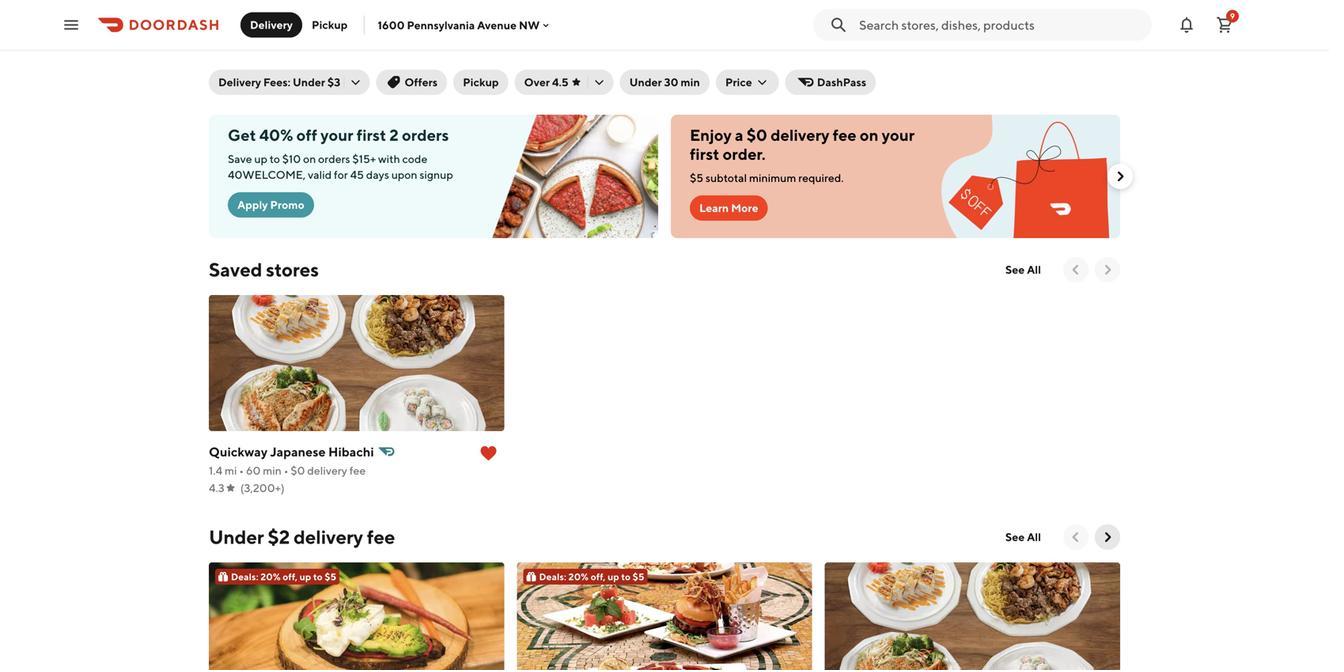 Task type: locate. For each thing, give the bounding box(es) containing it.
all for saved stores
[[1027, 263, 1041, 276]]

1 vertical spatial first
[[690, 145, 720, 163]]

deals:
[[231, 571, 258, 582], [539, 571, 567, 582]]

2 see all from the top
[[1006, 531, 1041, 544]]

(3,200+)
[[240, 482, 285, 495]]

food
[[367, 34, 393, 47]]

apply promo button
[[228, 192, 314, 218]]

0 horizontal spatial first
[[357, 126, 386, 144]]

1 horizontal spatial 20%
[[569, 571, 589, 582]]

1.4
[[209, 464, 222, 477]]

first inside enjoy a $0 delivery fee on your first order. $5 subtotal minimum required.
[[690, 145, 720, 163]]

1 vertical spatial pickup button
[[454, 70, 508, 95]]

pickup up fast at left top
[[312, 18, 348, 31]]

upon
[[391, 168, 417, 181]]

under
[[293, 76, 325, 89], [630, 76, 662, 89], [209, 526, 264, 548]]

delivery for delivery fees: under $3
[[218, 76, 261, 89]]

1 vertical spatial on
[[303, 152, 316, 165]]

1 horizontal spatial first
[[690, 145, 720, 163]]

0 vertical spatial on
[[860, 126, 879, 144]]

1 horizontal spatial •
[[284, 464, 289, 477]]

1 horizontal spatial $5
[[633, 571, 645, 582]]

1 horizontal spatial to
[[313, 571, 323, 582]]

0 horizontal spatial to
[[270, 152, 280, 165]]

1 deals: from the left
[[231, 571, 258, 582]]

1 vertical spatial pickup
[[463, 76, 499, 89]]

delivery right $2
[[294, 526, 363, 548]]

• right mi
[[239, 464, 244, 477]]

first left 2
[[357, 126, 386, 144]]

days
[[366, 168, 389, 181]]

min
[[681, 76, 700, 89], [263, 464, 282, 477]]

mi
[[225, 464, 237, 477]]

0 vertical spatial see all link
[[996, 257, 1051, 283]]

off,
[[283, 571, 298, 582], [591, 571, 606, 582]]

minimum
[[749, 171, 796, 184]]

0 horizontal spatial •
[[239, 464, 244, 477]]

• left $​0
[[284, 464, 289, 477]]

subtotal
[[706, 171, 747, 184]]

9
[[1230, 11, 1235, 21]]

0 vertical spatial pickup button
[[302, 12, 357, 38]]

0 vertical spatial delivery
[[250, 18, 293, 31]]

acclaimed
[[275, 34, 329, 47]]

2 horizontal spatial up
[[608, 571, 619, 582]]

0 vertical spatial delivery
[[771, 126, 830, 144]]

1 horizontal spatial deals: 20% off, up to $5
[[539, 571, 645, 582]]

Store search: begin typing to search for stores available on DoorDash text field
[[859, 16, 1143, 34]]

0 horizontal spatial pickup button
[[302, 12, 357, 38]]

see for saved stores
[[1006, 263, 1025, 276]]

previous button of carousel image
[[1068, 262, 1084, 278], [1068, 529, 1084, 545]]

hibachi
[[328, 444, 374, 459]]

2
[[390, 126, 399, 144]]

pickup
[[312, 18, 348, 31], [463, 76, 499, 89]]

$5 inside enjoy a $0 delivery fee on your first order. $5 subtotal minimum required.
[[690, 171, 704, 184]]

$3
[[328, 76, 341, 89]]

1 horizontal spatial orders
[[402, 126, 449, 144]]

first
[[357, 126, 386, 144], [690, 145, 720, 163]]

0 horizontal spatial orders
[[318, 152, 350, 165]]

1 see all link from the top
[[996, 257, 1051, 283]]

0 vertical spatial all
[[1027, 263, 1041, 276]]

0 horizontal spatial deals:
[[231, 571, 258, 582]]

under left $3
[[293, 76, 325, 89]]

$15+
[[352, 152, 376, 165]]

60
[[246, 464, 261, 477]]

orders
[[402, 126, 449, 144], [318, 152, 350, 165]]

0 horizontal spatial 20%
[[261, 571, 281, 582]]

delivery for delivery
[[250, 18, 293, 31]]

breakfast
[[1037, 34, 1085, 47]]

on inside enjoy a $0 delivery fee on your first order. $5 subtotal minimum required.
[[860, 126, 879, 144]]

fee
[[833, 126, 857, 144], [350, 464, 366, 477], [367, 526, 395, 548]]

acclaimed link
[[272, 0, 332, 52]]

orders up code
[[402, 126, 449, 144]]

2 see all link from the top
[[996, 525, 1051, 550]]

2 all from the top
[[1027, 531, 1041, 544]]

1 vertical spatial see all link
[[996, 525, 1051, 550]]

40%
[[259, 126, 293, 144]]

your inside get 40% off your first 2 orders save up to $10 on orders $15+ with code 40welcome, valid for 45 days upon signup
[[321, 126, 353, 144]]

enjoy
[[690, 126, 732, 144]]

see all
[[1006, 263, 1041, 276], [1006, 531, 1041, 544]]

1 off, from the left
[[283, 571, 298, 582]]

first inside get 40% off your first 2 orders save up to $10 on orders $15+ with code 40welcome, valid for 45 days upon signup
[[357, 126, 386, 144]]

1 vertical spatial delivery
[[218, 76, 261, 89]]

fees:
[[263, 76, 290, 89]]

0 vertical spatial min
[[681, 76, 700, 89]]

orders up for
[[318, 152, 350, 165]]

$0
[[747, 126, 768, 144]]

0 horizontal spatial on
[[303, 152, 316, 165]]

0 horizontal spatial pickup
[[312, 18, 348, 31]]

quickway
[[209, 444, 268, 459]]

see all link for under $2 delivery fee
[[996, 525, 1051, 550]]

over 4.5
[[524, 76, 569, 89]]

delivery button
[[241, 12, 302, 38]]

0 vertical spatial previous button of carousel image
[[1068, 262, 1084, 278]]

1 vertical spatial orders
[[318, 152, 350, 165]]

0 horizontal spatial $5
[[325, 571, 336, 582]]

over
[[524, 76, 550, 89]]

1 horizontal spatial your
[[882, 126, 915, 144]]

1600 pennsylvania avenue nw
[[378, 18, 540, 31]]

next button of carousel image
[[1113, 8, 1128, 24], [1100, 262, 1116, 278]]

mexican
[[916, 34, 959, 47]]

more
[[731, 201, 759, 214]]

see all for under $2 delivery fee
[[1006, 531, 1041, 544]]

on down dashpass
[[860, 126, 879, 144]]

•
[[239, 464, 244, 477], [284, 464, 289, 477]]

2 horizontal spatial under
[[630, 76, 662, 89]]

valid
[[308, 168, 332, 181]]

up
[[254, 152, 267, 165], [300, 571, 311, 582], [608, 571, 619, 582]]

delivery inside enjoy a $0 delivery fee on your first order. $5 subtotal minimum required.
[[771, 126, 830, 144]]

1 previous button of carousel image from the top
[[1068, 262, 1084, 278]]

for
[[334, 168, 348, 181]]

under for under 30 min
[[630, 76, 662, 89]]

1.4 mi • 60 min • $​0 delivery fee
[[209, 464, 366, 477]]

get
[[228, 126, 256, 144]]

2 horizontal spatial fee
[[833, 126, 857, 144]]

1 horizontal spatial off,
[[591, 571, 606, 582]]

deals: 20% off, up to $5
[[231, 571, 336, 582], [539, 571, 645, 582]]

under left $2
[[209, 526, 264, 548]]

all
[[1027, 263, 1041, 276], [1027, 531, 1041, 544]]

$5
[[690, 171, 704, 184], [325, 571, 336, 582], [633, 571, 645, 582]]

delivery inside button
[[250, 18, 293, 31]]

0 vertical spatial orders
[[402, 126, 449, 144]]

order.
[[723, 145, 766, 163]]

min right 30
[[681, 76, 700, 89]]

delivery left fees:
[[218, 76, 261, 89]]

45
[[350, 168, 364, 181]]

on right '$10'
[[303, 152, 316, 165]]

0 vertical spatial see
[[1006, 263, 1025, 276]]

2 20% from the left
[[569, 571, 589, 582]]

1 vertical spatial see
[[1006, 531, 1025, 544]]

under inside button
[[630, 76, 662, 89]]

min right the 60
[[263, 464, 282, 477]]

1 your from the left
[[321, 126, 353, 144]]

delivery right $​0
[[307, 464, 347, 477]]

0 vertical spatial first
[[357, 126, 386, 144]]

dashpass
[[817, 76, 867, 89]]

0 horizontal spatial off,
[[283, 571, 298, 582]]

fast food
[[343, 34, 393, 47]]

pickup left over
[[463, 76, 499, 89]]

0 horizontal spatial fee
[[350, 464, 366, 477]]

2 vertical spatial fee
[[367, 526, 395, 548]]

see all link
[[996, 257, 1051, 283], [996, 525, 1051, 550]]

first down enjoy
[[690, 145, 720, 163]]

to
[[270, 152, 280, 165], [313, 571, 323, 582], [621, 571, 631, 582]]

2 see from the top
[[1006, 531, 1025, 544]]

see all link for saved stores
[[996, 257, 1051, 283]]

1 all from the top
[[1027, 263, 1041, 276]]

notification bell image
[[1178, 15, 1197, 34]]

1 see all from the top
[[1006, 263, 1041, 276]]

0 vertical spatial fee
[[833, 126, 857, 144]]

1 horizontal spatial up
[[300, 571, 311, 582]]

0 horizontal spatial up
[[254, 152, 267, 165]]

4.3
[[209, 482, 225, 495]]

fee inside enjoy a $0 delivery fee on your first order. $5 subtotal minimum required.
[[833, 126, 857, 144]]

0 horizontal spatial min
[[263, 464, 282, 477]]

under left 30
[[630, 76, 662, 89]]

0 vertical spatial see all
[[1006, 263, 1041, 276]]

0 horizontal spatial your
[[321, 126, 353, 144]]

2 previous button of carousel image from the top
[[1068, 529, 1084, 545]]

0 horizontal spatial deals: 20% off, up to $5
[[231, 571, 336, 582]]

delivery right "$0"
[[771, 126, 830, 144]]

2 horizontal spatial $5
[[690, 171, 704, 184]]

1600 pennsylvania avenue nw button
[[378, 18, 553, 31]]

9 button
[[1209, 9, 1241, 41]]

pickup button left over
[[454, 70, 508, 95]]

delivery
[[250, 18, 293, 31], [218, 76, 261, 89]]

see
[[1006, 263, 1025, 276], [1006, 531, 1025, 544]]

2 your from the left
[[882, 126, 915, 144]]

20%
[[261, 571, 281, 582], [569, 571, 589, 582]]

1 items, open order cart image
[[1216, 15, 1235, 34]]

1 vertical spatial previous button of carousel image
[[1068, 529, 1084, 545]]

up inside get 40% off your first 2 orders save up to $10 on orders $15+ with code 40welcome, valid for 45 days upon signup
[[254, 152, 267, 165]]

next button of carousel image
[[1113, 169, 1128, 184], [1100, 529, 1116, 545]]

1 horizontal spatial min
[[681, 76, 700, 89]]

1 vertical spatial see all
[[1006, 531, 1041, 544]]

1 horizontal spatial on
[[860, 126, 879, 144]]

your
[[321, 126, 353, 144], [882, 126, 915, 144]]

0 horizontal spatial under
[[209, 526, 264, 548]]

saved
[[209, 258, 262, 281]]

1 vertical spatial all
[[1027, 531, 1041, 544]]

1 horizontal spatial pickup
[[463, 76, 499, 89]]

previous button of carousel image for saved stores
[[1068, 262, 1084, 278]]

trending link
[[210, 0, 264, 52]]

learn
[[700, 201, 729, 214]]

1 horizontal spatial deals:
[[539, 571, 567, 582]]

pickup button left food
[[302, 12, 357, 38]]

2 horizontal spatial to
[[621, 571, 631, 582]]

1 see from the top
[[1006, 263, 1025, 276]]

delivery up "acclaimed"
[[250, 18, 293, 31]]



Task type: vqa. For each thing, say whether or not it's contained in the screenshot.
"Min" in the UNDER 30 MIN button
yes



Task type: describe. For each thing, give the bounding box(es) containing it.
0 vertical spatial pickup
[[312, 18, 348, 31]]

your inside enjoy a $0 delivery fee on your first order. $5 subtotal minimum required.
[[882, 126, 915, 144]]

get 40% off your first 2 orders save up to $10 on orders $15+ with code 40welcome, valid for 45 days upon signup
[[228, 126, 453, 181]]

1 20% from the left
[[261, 571, 281, 582]]

quickway japanese hibachi
[[209, 444, 374, 459]]

4.5
[[552, 76, 569, 89]]

1 vertical spatial next button of carousel image
[[1100, 262, 1116, 278]]

save
[[228, 152, 252, 165]]

1 horizontal spatial fee
[[367, 526, 395, 548]]

pennsylvania
[[407, 18, 475, 31]]

under $2 delivery fee
[[209, 526, 395, 548]]

1 vertical spatial min
[[263, 464, 282, 477]]

price
[[726, 76, 752, 89]]

with
[[378, 152, 400, 165]]

off
[[296, 126, 317, 144]]

all for under $2 delivery fee
[[1027, 531, 1041, 544]]

signup
[[420, 168, 453, 181]]

a
[[735, 126, 744, 144]]

under 30 min
[[630, 76, 700, 89]]

1 • from the left
[[239, 464, 244, 477]]

promo
[[270, 198, 305, 211]]

previous button of carousel image for under $2 delivery fee
[[1068, 529, 1084, 545]]

saved stores
[[209, 258, 319, 281]]

to inside get 40% off your first 2 orders save up to $10 on orders $15+ with code 40welcome, valid for 45 days upon signup
[[270, 152, 280, 165]]

apply
[[237, 198, 268, 211]]

click to remove this store from your saved list image
[[479, 444, 498, 463]]

enjoy a $0 delivery fee on your first order. $5 subtotal minimum required.
[[690, 126, 915, 184]]

1 deals: 20% off, up to $5 from the left
[[231, 571, 336, 582]]

learn more button
[[690, 195, 768, 221]]

1 vertical spatial delivery
[[307, 464, 347, 477]]

trending
[[215, 34, 260, 47]]

2 deals: 20% off, up to $5 from the left
[[539, 571, 645, 582]]

thai
[[988, 34, 1010, 47]]

under 30 min button
[[620, 70, 710, 95]]

over 4.5 button
[[515, 70, 614, 95]]

2 • from the left
[[284, 464, 289, 477]]

fast
[[343, 34, 364, 47]]

0 vertical spatial next button of carousel image
[[1113, 8, 1128, 24]]

avenue
[[477, 18, 517, 31]]

2 deals: from the left
[[539, 571, 567, 582]]

under $2 delivery fee link
[[209, 525, 395, 550]]

soup
[[801, 34, 827, 47]]

1 horizontal spatial pickup button
[[454, 70, 508, 95]]

offers
[[405, 76, 438, 89]]

2 vertical spatial delivery
[[294, 526, 363, 548]]

stores
[[266, 258, 319, 281]]

0 vertical spatial next button of carousel image
[[1113, 169, 1128, 184]]

delivery fees: under $3
[[218, 76, 341, 89]]

$10
[[282, 152, 301, 165]]

1 vertical spatial next button of carousel image
[[1100, 529, 1116, 545]]

1 horizontal spatial under
[[293, 76, 325, 89]]

nw
[[519, 18, 540, 31]]

price button
[[716, 70, 779, 95]]

dashpass button
[[786, 70, 876, 95]]

under for under $2 delivery fee
[[209, 526, 264, 548]]

min inside button
[[681, 76, 700, 89]]

see for under $2 delivery fee
[[1006, 531, 1025, 544]]

see all for saved stores
[[1006, 263, 1041, 276]]

apply promo
[[237, 198, 305, 211]]

saved stores link
[[209, 257, 319, 283]]

open menu image
[[62, 15, 81, 34]]

40welcome,
[[228, 168, 306, 181]]

on inside get 40% off your first 2 orders save up to $10 on orders $15+ with code 40welcome, valid for 45 days upon signup
[[303, 152, 316, 165]]

required.
[[799, 171, 844, 184]]

japanese
[[270, 444, 326, 459]]

offers button
[[376, 70, 447, 95]]

1 vertical spatial fee
[[350, 464, 366, 477]]

$​0
[[291, 464, 305, 477]]

1600
[[378, 18, 405, 31]]

coffee
[[858, 34, 893, 47]]

2 off, from the left
[[591, 571, 606, 582]]

code
[[402, 152, 428, 165]]

$2
[[268, 526, 290, 548]]

learn more
[[700, 201, 759, 214]]

30
[[664, 76, 679, 89]]

smoothie
[[1099, 34, 1148, 47]]



